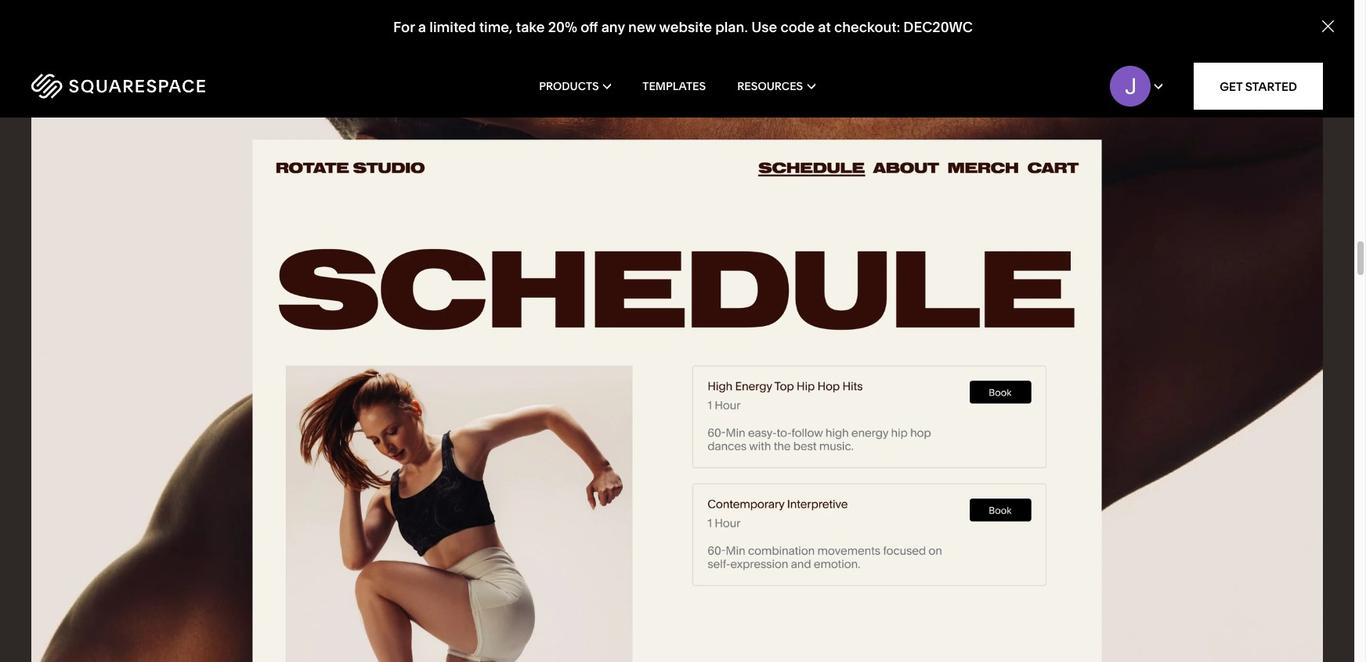 Task type: describe. For each thing, give the bounding box(es) containing it.
use
[[752, 18, 777, 36]]

resources
[[737, 79, 803, 93]]

squarespace logo image
[[31, 74, 205, 99]]

get started
[[1220, 79, 1298, 94]]

20%
[[548, 18, 577, 36]]

dec20wc
[[904, 18, 973, 36]]

started
[[1246, 79, 1298, 94]]

products
[[539, 79, 599, 93]]

checkout:
[[835, 18, 900, 36]]

code
[[781, 18, 815, 36]]

time,
[[479, 18, 513, 36]]

plan.
[[716, 18, 748, 36]]

templates
[[643, 79, 706, 93]]

a
[[418, 18, 426, 36]]

website
[[659, 18, 712, 36]]



Task type: vqa. For each thing, say whether or not it's contained in the screenshot.
and inside THE CHOOSE FROM ANY OF OUR INDUSTRY-LEADING WEBSITE TEMPLATES, DESIGNER FONTS, AND COLOR PALETTES.
no



Task type: locate. For each thing, give the bounding box(es) containing it.
squarespace logo link
[[31, 74, 290, 99]]

templates link
[[643, 55, 706, 118]]

for
[[393, 18, 415, 36]]

limited
[[430, 18, 476, 36]]

products button
[[539, 55, 611, 118]]

off
[[581, 18, 598, 36]]

resources button
[[737, 55, 816, 118]]

any
[[602, 18, 625, 36]]

at
[[818, 18, 831, 36]]

get started link
[[1194, 63, 1323, 110]]

take
[[516, 18, 545, 36]]

new
[[628, 18, 656, 36]]

get
[[1220, 79, 1243, 94]]

for a limited time, take 20% off any new website plan. use code at checkout: dec20wc
[[393, 18, 973, 36]]



